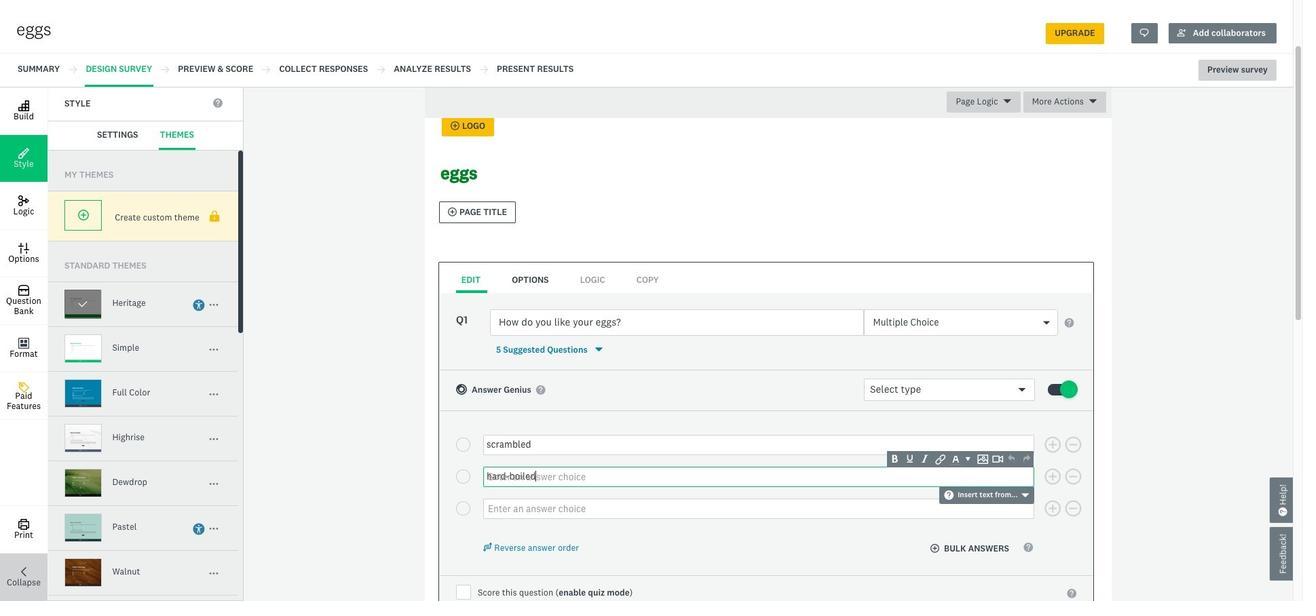 Task type: locate. For each thing, give the bounding box(es) containing it.
None radio
[[456, 438, 470, 452]]

None radio
[[456, 470, 470, 484], [456, 502, 470, 516], [456, 470, 470, 484], [456, 502, 470, 516]]

rewards image
[[402, 29, 465, 73]]



Task type: vqa. For each thing, say whether or not it's contained in the screenshot.
radio
yes



